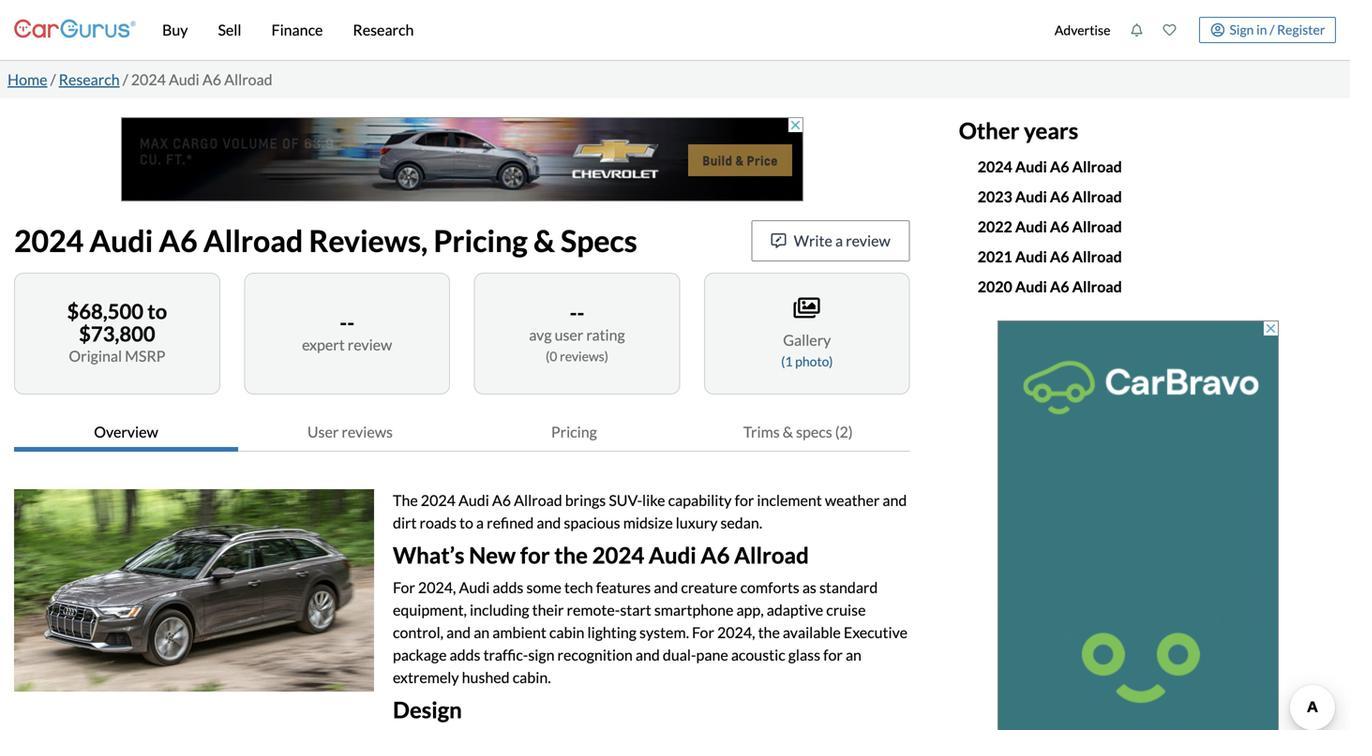 Task type: vqa. For each thing, say whether or not it's contained in the screenshot.
All
no



Task type: locate. For each thing, give the bounding box(es) containing it.
for 2024, audi adds some tech features and creature comforts as standard equipment, including their remote-start smartphone app, adaptive cruise control, and an ambient cabin lighting system. for 2024, the available executive package adds traffic-sign recognition and dual-pane acoustic glass for an extremely hushed cabin.
[[393, 578, 908, 687]]

research down cargurus logo homepage link
[[59, 70, 120, 89]]

review inside button
[[846, 232, 891, 250]]

1 vertical spatial a
[[476, 514, 484, 532]]

the up acoustic
[[758, 623, 780, 642]]

an down 'executive'
[[846, 646, 862, 664]]

0 horizontal spatial an
[[474, 623, 490, 642]]

/ right research link
[[123, 70, 128, 89]]

refined
[[487, 514, 534, 532]]

$68,500 to $73,800 original msrp
[[67, 299, 167, 365]]

0 horizontal spatial 2024,
[[418, 578, 456, 597]]

-
[[570, 301, 577, 325], [577, 301, 585, 325], [340, 310, 347, 335], [347, 310, 355, 335]]

a6
[[202, 70, 221, 89], [1050, 157, 1070, 176], [1050, 187, 1070, 206], [1050, 217, 1070, 236], [159, 223, 198, 259], [1050, 247, 1070, 266], [1050, 277, 1070, 296], [492, 491, 511, 510], [701, 542, 730, 569]]

audi down 2024 audi a6 allroad link
[[1015, 187, 1047, 206]]

to right roads
[[459, 514, 473, 532]]

what's new for the 2024 audi a6 allroad
[[393, 542, 809, 569]]

allroad inside the 2024 audi a6 allroad brings suv-like capability for inclement weather and dirt roads to a refined and spacious midsize luxury sedan.
[[514, 491, 562, 510]]

0 vertical spatial an
[[474, 623, 490, 642]]

and down equipment,
[[446, 623, 471, 642]]

trims
[[744, 423, 780, 441]]

0 vertical spatial research
[[353, 21, 414, 39]]

1 vertical spatial for
[[520, 542, 550, 569]]

specs
[[796, 423, 832, 441]]

2020 audi a6 allroad link
[[978, 277, 1122, 296]]

0 horizontal spatial research
[[59, 70, 120, 89]]

saved cars image
[[1163, 23, 1176, 37]]

allroad for 2024 audi a6 allroad reviews, pricing & specs
[[203, 223, 303, 259]]

the up tech
[[554, 542, 588, 569]]

creature
[[681, 578, 738, 597]]

0 horizontal spatial a
[[476, 514, 484, 532]]

dual-
[[663, 646, 696, 664]]

advertisement region
[[121, 117, 803, 202], [998, 321, 1279, 730]]

2024, up equipment,
[[418, 578, 456, 597]]

0 horizontal spatial adds
[[450, 646, 481, 664]]

review right expert
[[348, 336, 392, 354]]

audi up $68,500
[[89, 223, 153, 259]]

menu bar
[[136, 0, 1045, 60]]

(2)
[[835, 423, 853, 441]]

0 vertical spatial a
[[835, 232, 843, 250]]

1 horizontal spatial for
[[735, 491, 754, 510]]

user reviews tab
[[238, 414, 462, 452]]

for
[[735, 491, 754, 510], [520, 542, 550, 569], [823, 646, 843, 664]]

0 vertical spatial 2024,
[[418, 578, 456, 597]]

for
[[393, 578, 415, 597], [692, 623, 714, 642]]

/
[[1270, 21, 1275, 37], [50, 70, 56, 89], [123, 70, 128, 89]]

1 horizontal spatial research
[[353, 21, 414, 39]]

0 horizontal spatial review
[[348, 336, 392, 354]]

user
[[555, 326, 584, 344]]

1 horizontal spatial pricing
[[551, 423, 597, 441]]

comment alt edit image
[[771, 234, 786, 249]]

including
[[470, 601, 529, 619]]

home
[[8, 70, 47, 89]]

1 horizontal spatial review
[[846, 232, 891, 250]]

1 vertical spatial to
[[459, 514, 473, 532]]

as
[[803, 578, 817, 597]]

reviews
[[342, 423, 393, 441]]

1 vertical spatial advertisement region
[[998, 321, 1279, 730]]

and up smartphone
[[654, 578, 678, 597]]

reviews)
[[560, 348, 609, 364]]

research right finance
[[353, 21, 414, 39]]

traffic-
[[483, 646, 528, 664]]

1 vertical spatial adds
[[450, 646, 481, 664]]

for inside the 2024 audi a6 allroad brings suv-like capability for inclement weather and dirt roads to a refined and spacious midsize luxury sedan.
[[735, 491, 754, 510]]

extremely
[[393, 668, 459, 687]]

0 horizontal spatial pricing
[[434, 223, 528, 259]]

2 horizontal spatial /
[[1270, 21, 1275, 37]]

1 vertical spatial for
[[692, 623, 714, 642]]

package
[[393, 646, 447, 664]]

adds up hushed on the left of the page
[[450, 646, 481, 664]]

0 vertical spatial to
[[147, 299, 167, 324]]

an
[[474, 623, 490, 642], [846, 646, 862, 664]]

audi down buy popup button
[[169, 70, 200, 89]]

0 vertical spatial advertisement region
[[121, 117, 803, 202]]

user reviews
[[307, 423, 393, 441]]

0 horizontal spatial for
[[393, 578, 415, 597]]

pricing
[[434, 223, 528, 259], [551, 423, 597, 441]]

audi up including
[[459, 578, 490, 597]]

standard
[[820, 578, 878, 597]]

cargurus logo homepage link image
[[14, 3, 136, 57]]

2024, down app,
[[717, 623, 755, 642]]

audi up refined
[[459, 491, 489, 510]]

cruise
[[826, 601, 866, 619]]

to
[[147, 299, 167, 324], [459, 514, 473, 532]]

1 horizontal spatial to
[[459, 514, 473, 532]]

for right 'glass'
[[823, 646, 843, 664]]

0 horizontal spatial advertisement region
[[121, 117, 803, 202]]

1 horizontal spatial the
[[758, 623, 780, 642]]

2023 audi a6 allroad
[[978, 187, 1122, 206]]

suv-
[[609, 491, 642, 510]]

0 vertical spatial for
[[735, 491, 754, 510]]

& inside tab
[[783, 423, 793, 441]]

the
[[393, 491, 418, 510]]

glass
[[788, 646, 821, 664]]

/ right in
[[1270, 21, 1275, 37]]

2 vertical spatial for
[[823, 646, 843, 664]]

home / research / 2024 audi a6 allroad
[[8, 70, 272, 89]]

0 vertical spatial the
[[554, 542, 588, 569]]

audi
[[169, 70, 200, 89], [1015, 157, 1047, 176], [1015, 187, 1047, 206], [1015, 217, 1047, 236], [89, 223, 153, 259], [1015, 247, 1047, 266], [1015, 277, 1047, 296], [459, 491, 489, 510], [649, 542, 697, 569], [459, 578, 490, 597]]

tech
[[564, 578, 593, 597]]

for up sedan.
[[735, 491, 754, 510]]

1 vertical spatial &
[[783, 423, 793, 441]]

weather
[[825, 491, 880, 510]]

for inside for 2024, audi adds some tech features and creature comforts as standard equipment, including their remote-start smartphone app, adaptive cruise control, and an ambient cabin lighting system. for 2024, the available executive package adds traffic-sign recognition and dual-pane acoustic glass for an extremely hushed cabin.
[[823, 646, 843, 664]]

2024 inside the 2024 audi a6 allroad brings suv-like capability for inclement weather and dirt roads to a refined and spacious midsize luxury sedan.
[[421, 491, 456, 510]]

images image
[[794, 296, 820, 320]]

overview tab
[[14, 414, 238, 452]]

0 vertical spatial for
[[393, 578, 415, 597]]

review
[[846, 232, 891, 250], [348, 336, 392, 354]]

tab list containing overview
[[14, 414, 910, 452]]

tab list
[[14, 414, 910, 452]]

a6 for 2020 audi a6 allroad
[[1050, 277, 1070, 296]]

finance button
[[256, 0, 338, 60]]

write a review
[[794, 232, 891, 250]]

menu
[[1045, 4, 1336, 56]]

0 horizontal spatial to
[[147, 299, 167, 324]]

1 vertical spatial 2024,
[[717, 623, 755, 642]]

equipment,
[[393, 601, 467, 619]]

a inside button
[[835, 232, 843, 250]]

for up some
[[520, 542, 550, 569]]

1 horizontal spatial a
[[835, 232, 843, 250]]

sedan.
[[721, 514, 763, 532]]

$73,800
[[79, 322, 155, 346]]

0 vertical spatial pricing
[[434, 223, 528, 259]]

0 horizontal spatial the
[[554, 542, 588, 569]]

1 horizontal spatial for
[[692, 623, 714, 642]]

a6 for 2024 audi a6 allroad reviews, pricing & specs
[[159, 223, 198, 259]]

1 vertical spatial review
[[348, 336, 392, 354]]

image via audi. 2024 audi a6 allroad, front-quarter view. image
[[14, 490, 374, 692]]

cabin
[[549, 623, 585, 642]]

2024 down buy popup button
[[131, 70, 166, 89]]

an down including
[[474, 623, 490, 642]]

for up equipment,
[[393, 578, 415, 597]]

a
[[835, 232, 843, 250], [476, 514, 484, 532]]

to up msrp
[[147, 299, 167, 324]]

2021 audi a6 allroad link
[[978, 247, 1122, 266]]

review inside -- expert review
[[348, 336, 392, 354]]

1 vertical spatial research
[[59, 70, 120, 89]]

a left refined
[[476, 514, 484, 532]]

1 vertical spatial pricing
[[551, 423, 597, 441]]

to inside $68,500 to $73,800 original msrp
[[147, 299, 167, 324]]

allroad
[[224, 70, 272, 89], [1072, 157, 1122, 176], [1072, 187, 1122, 206], [1072, 217, 1122, 236], [203, 223, 303, 259], [1072, 247, 1122, 266], [1072, 277, 1122, 296], [514, 491, 562, 510], [734, 542, 809, 569]]

0 vertical spatial &
[[534, 223, 555, 259]]

recognition
[[558, 646, 633, 664]]

control,
[[393, 623, 444, 642]]

adds
[[493, 578, 524, 597], [450, 646, 481, 664]]

sell
[[218, 21, 241, 39]]

1 vertical spatial the
[[758, 623, 780, 642]]

/ right home link
[[50, 70, 56, 89]]

2 horizontal spatial for
[[823, 646, 843, 664]]

1 horizontal spatial adds
[[493, 578, 524, 597]]

2024 up roads
[[421, 491, 456, 510]]

rating
[[586, 326, 625, 344]]

a right "write"
[[835, 232, 843, 250]]

cargurus logo homepage link link
[[14, 3, 136, 57]]

roads
[[420, 514, 457, 532]]

1 horizontal spatial &
[[783, 423, 793, 441]]

1 horizontal spatial advertisement region
[[998, 321, 1279, 730]]

a6 for 2022 audi a6 allroad
[[1050, 217, 1070, 236]]

adds up including
[[493, 578, 524, 597]]

(1
[[781, 354, 793, 369]]

0 vertical spatial review
[[846, 232, 891, 250]]

review right "write"
[[846, 232, 891, 250]]

sell button
[[203, 0, 256, 60]]

photo)
[[795, 354, 833, 369]]

msrp
[[125, 347, 165, 365]]

for up pane
[[692, 623, 714, 642]]

1 horizontal spatial an
[[846, 646, 862, 664]]

allroad for 2022 audi a6 allroad
[[1072, 217, 1122, 236]]

menu bar containing buy
[[136, 0, 1045, 60]]

2024 up 2023
[[978, 157, 1013, 176]]

a6 for 2021 audi a6 allroad
[[1050, 247, 1070, 266]]

2024,
[[418, 578, 456, 597], [717, 623, 755, 642]]



Task type: describe. For each thing, give the bounding box(es) containing it.
and down system.
[[636, 646, 660, 664]]

sign
[[1230, 21, 1254, 37]]

pricing inside tab
[[551, 423, 597, 441]]

overview
[[94, 423, 158, 441]]

research button
[[338, 0, 429, 60]]

sign in / register
[[1230, 21, 1325, 37]]

audi up 2023 audi a6 allroad
[[1015, 157, 1047, 176]]

audi inside the 2024 audi a6 allroad brings suv-like capability for inclement weather and dirt roads to a refined and spacious midsize luxury sedan.
[[459, 491, 489, 510]]

audi down 'luxury'
[[649, 542, 697, 569]]

system.
[[640, 623, 689, 642]]

years
[[1024, 117, 1079, 144]]

sign
[[528, 646, 555, 664]]

lighting
[[588, 623, 637, 642]]

open notifications image
[[1130, 23, 1143, 37]]

in
[[1257, 21, 1267, 37]]

allroad for 2023 audi a6 allroad
[[1072, 187, 1122, 206]]

pane
[[696, 646, 728, 664]]

brings
[[565, 491, 606, 510]]

the 2024 audi a6 allroad brings suv-like capability for inclement weather and dirt roads to a refined and spacious midsize luxury sedan.
[[393, 491, 907, 532]]

inclement
[[757, 491, 822, 510]]

avg
[[529, 326, 552, 344]]

capability
[[668, 491, 732, 510]]

2021
[[978, 247, 1013, 266]]

2024 up features
[[592, 542, 644, 569]]

some
[[526, 578, 562, 597]]

a6 for 2023 audi a6 allroad
[[1050, 187, 1070, 206]]

menu containing sign in / register
[[1045, 4, 1336, 56]]

and right refined
[[537, 514, 561, 532]]

advertise
[[1055, 22, 1111, 38]]

what's
[[393, 542, 465, 569]]

2020 audi a6 allroad
[[978, 277, 1122, 296]]

allroad for 2024 audi a6 allroad
[[1072, 157, 1122, 176]]

gallery
[[783, 331, 831, 349]]

design
[[393, 697, 462, 723]]

trims & specs (2)
[[744, 423, 853, 441]]

spacious
[[564, 514, 620, 532]]

allroad for 2021 audi a6 allroad
[[1072, 247, 1122, 266]]

research link
[[59, 70, 120, 89]]

allroad for 2020 audi a6 allroad
[[1072, 277, 1122, 296]]

other years
[[959, 117, 1079, 144]]

1 horizontal spatial 2024,
[[717, 623, 755, 642]]

2022 audi a6 allroad
[[978, 217, 1122, 236]]

executive
[[844, 623, 908, 642]]

user icon image
[[1211, 23, 1225, 37]]

audi down 2021 audi a6 allroad
[[1015, 277, 1047, 296]]

2020
[[978, 277, 1013, 296]]

2022
[[978, 217, 1013, 236]]

$68,500
[[67, 299, 144, 324]]

sign in / register menu item
[[1186, 17, 1336, 43]]

a6 for 2024 audi a6 allroad
[[1050, 157, 1070, 176]]

2023 audi a6 allroad link
[[978, 187, 1122, 206]]

-- avg user rating (0 reviews)
[[529, 301, 625, 364]]

trims & specs (2) tab
[[686, 414, 910, 452]]

and right weather
[[883, 491, 907, 510]]

0 vertical spatial adds
[[493, 578, 524, 597]]

like
[[642, 491, 665, 510]]

sign in / register link
[[1199, 17, 1336, 43]]

to inside the 2024 audi a6 allroad brings suv-like capability for inclement weather and dirt roads to a refined and spacious midsize luxury sedan.
[[459, 514, 473, 532]]

dirt
[[393, 514, 417, 532]]

app,
[[737, 601, 764, 619]]

/ inside 'menu item'
[[1270, 21, 1275, 37]]

audi inside for 2024, audi adds some tech features and creature comforts as standard equipment, including their remote-start smartphone app, adaptive cruise control, and an ambient cabin lighting system. for 2024, the available executive package adds traffic-sign recognition and dual-pane acoustic glass for an extremely hushed cabin.
[[459, 578, 490, 597]]

midsize
[[623, 514, 673, 532]]

smartphone
[[654, 601, 734, 619]]

acoustic
[[731, 646, 786, 664]]

1 vertical spatial an
[[846, 646, 862, 664]]

home link
[[8, 70, 47, 89]]

2021 audi a6 allroad
[[978, 247, 1122, 266]]

user
[[307, 423, 339, 441]]

specs
[[561, 223, 637, 259]]

2022 audi a6 allroad link
[[978, 217, 1122, 236]]

buy button
[[147, 0, 203, 60]]

research inside dropdown button
[[353, 21, 414, 39]]

audi down 2022 audi a6 allroad
[[1015, 247, 1047, 266]]

expert
[[302, 336, 345, 354]]

other
[[959, 117, 1020, 144]]

audi up 2021 audi a6 allroad link
[[1015, 217, 1047, 236]]

the inside for 2024, audi adds some tech features and creature comforts as standard equipment, including their remote-start smartphone app, adaptive cruise control, and an ambient cabin lighting system. for 2024, the available executive package adds traffic-sign recognition and dual-pane acoustic glass for an extremely hushed cabin.
[[758, 623, 780, 642]]

luxury
[[676, 514, 718, 532]]

cabin.
[[513, 668, 551, 687]]

write a review button
[[752, 220, 910, 262]]

start
[[620, 601, 652, 619]]

1 horizontal spatial /
[[123, 70, 128, 89]]

their
[[532, 601, 564, 619]]

(0
[[546, 348, 557, 364]]

2024 audi a6 allroad link
[[978, 157, 1122, 176]]

2024 audi a6 allroad
[[978, 157, 1122, 176]]

write
[[794, 232, 833, 250]]

comforts
[[740, 578, 800, 597]]

new
[[469, 542, 516, 569]]

finance
[[271, 21, 323, 39]]

pricing tab
[[462, 414, 686, 452]]

reviews,
[[309, 223, 428, 259]]

2024 audi a6 allroad reviews, pricing & specs
[[14, 223, 637, 259]]

available
[[783, 623, 841, 642]]

2023
[[978, 187, 1013, 206]]

adaptive
[[767, 601, 823, 619]]

remote-
[[567, 601, 620, 619]]

0 horizontal spatial &
[[534, 223, 555, 259]]

register
[[1277, 21, 1325, 37]]

features
[[596, 578, 651, 597]]

0 horizontal spatial /
[[50, 70, 56, 89]]

advertise link
[[1045, 4, 1121, 56]]

2024 up $68,500
[[14, 223, 84, 259]]

a inside the 2024 audi a6 allroad brings suv-like capability for inclement weather and dirt roads to a refined and spacious midsize luxury sedan.
[[476, 514, 484, 532]]

hushed
[[462, 668, 510, 687]]

0 horizontal spatial for
[[520, 542, 550, 569]]

a6 inside the 2024 audi a6 allroad brings suv-like capability for inclement weather and dirt roads to a refined and spacious midsize luxury sedan.
[[492, 491, 511, 510]]

gallery (1 photo)
[[781, 331, 833, 369]]

buy
[[162, 21, 188, 39]]



